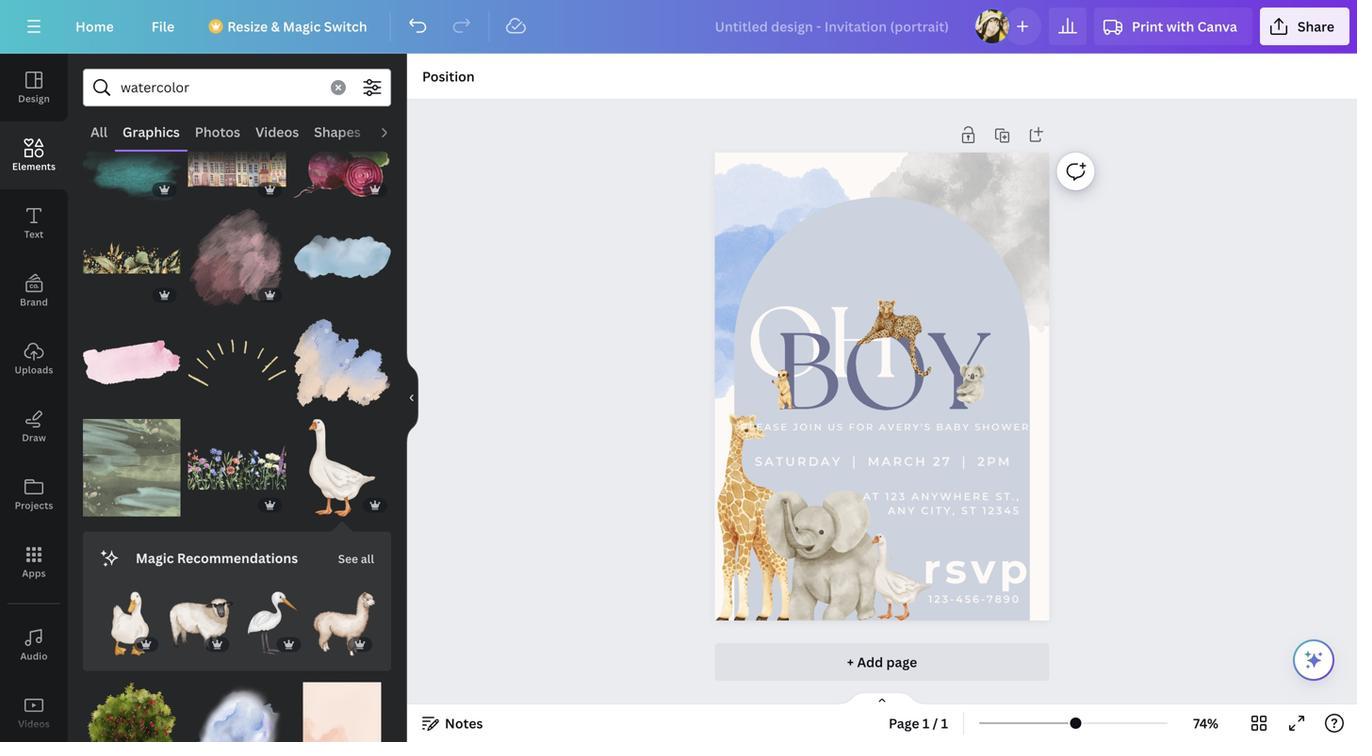 Task type: locate. For each thing, give the bounding box(es) containing it.
oh
[[746, 288, 899, 401]]

print with canva
[[1132, 17, 1238, 35]]

2pm
[[978, 454, 1012, 469]]

watercolor tree image
[[83, 683, 181, 743]]

saturday │ march 27 │ 2pm
[[755, 454, 1012, 469]]

canva
[[1198, 17, 1238, 35]]

audio inside "side panel" tab list
[[20, 650, 48, 663]]

please join us for avery's baby shower
[[741, 421, 1030, 433]]

magic up watercolor duck image
[[136, 550, 174, 568]]

1 horizontal spatial audio
[[376, 123, 414, 141]]

share
[[1298, 17, 1335, 35]]

74%
[[1193, 715, 1219, 733]]

apps button
[[0, 529, 68, 597]]

27
[[933, 454, 952, 469]]

city,
[[921, 505, 957, 517]]

group
[[83, 104, 181, 201], [188, 104, 286, 201], [293, 104, 391, 201], [83, 198, 181, 307], [188, 198, 286, 307], [293, 198, 391, 307], [83, 303, 181, 412], [188, 303, 286, 412], [293, 314, 391, 412], [83, 408, 181, 517], [188, 419, 286, 517], [293, 419, 391, 517], [98, 581, 162, 656], [169, 581, 233, 656], [241, 581, 305, 656], [312, 581, 376, 656], [83, 672, 181, 743], [188, 672, 286, 743], [293, 672, 391, 743]]

1
[[923, 715, 930, 733], [941, 715, 948, 733]]

12345
[[983, 505, 1021, 517]]

st
[[961, 505, 978, 517]]

0 horizontal spatial audio button
[[0, 612, 68, 680]]

1 horizontal spatial audio button
[[368, 114, 421, 150]]

brand
[[20, 296, 48, 309]]

watercolor sheep image
[[169, 593, 233, 656]]

Search elements search field
[[121, 70, 320, 106]]

2 1 from the left
[[941, 715, 948, 733]]

avery's
[[879, 421, 932, 433]]

1 right /
[[941, 715, 948, 733]]

projects button
[[0, 461, 68, 529]]

all
[[361, 552, 374, 567]]

1 vertical spatial abstract watercolor background image
[[293, 683, 391, 743]]

1 horizontal spatial videos button
[[248, 114, 307, 150]]

0 horizontal spatial 1
[[923, 715, 930, 733]]

0 horizontal spatial videos button
[[0, 680, 68, 743]]

magic right &
[[283, 17, 321, 35]]

watercolor duck image
[[98, 593, 162, 656]]

abstract watercolor background image
[[83, 419, 181, 517], [293, 683, 391, 743]]

0 horizontal spatial magic
[[136, 550, 174, 568]]

projects
[[15, 500, 53, 512]]

0 horizontal spatial audio
[[20, 650, 48, 663]]

text button
[[0, 189, 68, 257]]

watercolor beet image
[[293, 104, 391, 201]]

audio down apps
[[20, 650, 48, 663]]

watercolor wildflowers seamless border image
[[188, 419, 286, 517]]

text
[[24, 228, 44, 241]]

+
[[847, 654, 854, 672]]

audio button
[[368, 114, 421, 150], [0, 612, 68, 680]]

please
[[741, 421, 789, 433]]

resize & magic switch button
[[197, 8, 382, 45]]

rsvp
[[923, 544, 1032, 594]]

shapes
[[314, 123, 361, 141]]

anywhere
[[912, 491, 991, 503]]

0 vertical spatial videos button
[[248, 114, 307, 150]]

elements
[[12, 160, 56, 173]]

0 horizontal spatial │
[[848, 454, 862, 469]]

1 vertical spatial audio
[[20, 650, 48, 663]]

1 horizontal spatial videos
[[255, 123, 299, 141]]

1 vertical spatial magic
[[136, 550, 174, 568]]

see all button
[[336, 540, 376, 577]]

videos
[[255, 123, 299, 141], [18, 718, 50, 731]]

0 vertical spatial videos
[[255, 123, 299, 141]]

draw button
[[0, 393, 68, 461]]

1 horizontal spatial magic
[[283, 17, 321, 35]]

│ right '27'
[[958, 454, 972, 469]]

audio
[[376, 123, 414, 141], [20, 650, 48, 663]]

audio right shapes at the left top
[[376, 123, 414, 141]]

│
[[848, 454, 862, 469], [958, 454, 972, 469]]

audio button right shapes at the left top
[[368, 114, 421, 150]]

at 123 anywhere st., any city, st 12345
[[863, 491, 1021, 517]]

│ down the for
[[848, 454, 862, 469]]

0 horizontal spatial videos
[[18, 718, 50, 731]]

1 horizontal spatial │
[[958, 454, 972, 469]]

1 horizontal spatial 1
[[941, 715, 948, 733]]

0 vertical spatial abstract watercolor background image
[[83, 419, 181, 517]]

elements button
[[0, 122, 68, 189]]

magic
[[283, 17, 321, 35], [136, 550, 174, 568]]

page
[[889, 715, 920, 733]]

123
[[885, 491, 907, 503]]

watercolor blue smear image
[[188, 683, 286, 743]]

videos button
[[248, 114, 307, 150], [0, 680, 68, 743]]

boy
[[775, 312, 989, 435]]

videos inside "side panel" tab list
[[18, 718, 50, 731]]

hide image
[[406, 353, 419, 444]]

see all
[[338, 552, 374, 567]]

join
[[793, 421, 823, 433]]

1 vertical spatial videos button
[[0, 680, 68, 743]]

1 left /
[[923, 715, 930, 733]]

uploads
[[15, 364, 53, 377]]

photos button
[[187, 114, 248, 150]]

7890
[[987, 593, 1021, 606]]

with
[[1167, 17, 1195, 35]]

recommendations
[[177, 550, 298, 568]]

0 vertical spatial magic
[[283, 17, 321, 35]]

/
[[933, 715, 938, 733]]

0 vertical spatial audio button
[[368, 114, 421, 150]]

0 vertical spatial audio
[[376, 123, 414, 141]]

1 vertical spatial videos
[[18, 718, 50, 731]]

audio button down apps
[[0, 612, 68, 680]]



Task type: vqa. For each thing, say whether or not it's contained in the screenshot.
Black Simple Typography Personal Name Monogram Groomsman Pint Glass image
no



Task type: describe. For each thing, give the bounding box(es) containing it.
watercolor alpaca image
[[312, 593, 376, 656]]

watercolor town pattern image
[[188, 104, 286, 201]]

home
[[75, 17, 114, 35]]

uploads button
[[0, 325, 68, 393]]

74% button
[[1176, 709, 1237, 739]]

1 vertical spatial audio button
[[0, 612, 68, 680]]

draw
[[22, 432, 46, 444]]

for
[[849, 421, 875, 433]]

saturday
[[755, 454, 842, 469]]

st.,
[[996, 491, 1021, 503]]

resize & magic switch
[[227, 17, 367, 35]]

main menu bar
[[0, 0, 1357, 54]]

&
[[271, 17, 280, 35]]

abstract watercolor brushstroke element image
[[188, 314, 286, 412]]

us
[[828, 421, 845, 433]]

teal watercolor brushstroke image
[[83, 104, 181, 201]]

share button
[[1260, 8, 1350, 45]]

switch
[[324, 17, 367, 35]]

123-456-7890
[[929, 593, 1021, 606]]

notes
[[445, 715, 483, 733]]

page 1 / 1
[[889, 715, 948, 733]]

print
[[1132, 17, 1164, 35]]

photos
[[195, 123, 240, 141]]

position button
[[415, 61, 482, 91]]

notes button
[[415, 709, 491, 739]]

side panel tab list
[[0, 54, 68, 743]]

stylized watercolor sea birthday background image
[[293, 314, 391, 412]]

graphics
[[123, 123, 180, 141]]

all
[[90, 123, 108, 141]]

+ add page
[[847, 654, 917, 672]]

1 │ from the left
[[848, 454, 862, 469]]

add
[[857, 654, 883, 672]]

file button
[[136, 8, 190, 45]]

canva assistant image
[[1303, 649, 1325, 672]]

resize
[[227, 17, 268, 35]]

position
[[422, 67, 475, 85]]

baby
[[936, 421, 971, 433]]

shower
[[975, 421, 1030, 433]]

123-
[[929, 593, 956, 606]]

watercolor animal egret image
[[241, 593, 305, 656]]

456-
[[956, 593, 987, 606]]

magic recommendations
[[136, 550, 298, 568]]

design
[[18, 92, 50, 105]]

any
[[888, 505, 916, 517]]

graphics button
[[115, 114, 187, 150]]

file
[[152, 17, 175, 35]]

watercolor brushstroke design element image
[[188, 209, 286, 307]]

see
[[338, 552, 358, 567]]

at
[[863, 491, 881, 503]]

home link
[[60, 8, 129, 45]]

watercolor brush stroke image
[[83, 314, 181, 412]]

2 │ from the left
[[958, 454, 972, 469]]

brand button
[[0, 257, 68, 325]]

0 horizontal spatial abstract watercolor background image
[[83, 419, 181, 517]]

creative watercolor painting image
[[83, 209, 181, 307]]

blue watercolor ink image
[[293, 209, 391, 307]]

Design title text field
[[700, 8, 966, 45]]

all button
[[83, 114, 115, 150]]

watercolor goose image
[[293, 419, 391, 517]]

+ add page button
[[715, 644, 1050, 682]]

1 horizontal spatial abstract watercolor background image
[[293, 683, 391, 743]]

print with canva button
[[1094, 8, 1253, 45]]

apps
[[22, 567, 46, 580]]

design button
[[0, 54, 68, 122]]

show pages image
[[837, 692, 928, 707]]

1 1 from the left
[[923, 715, 930, 733]]

march
[[868, 454, 928, 469]]

page
[[887, 654, 917, 672]]

magic inside the resize & magic switch button
[[283, 17, 321, 35]]

shapes button
[[307, 114, 368, 150]]



